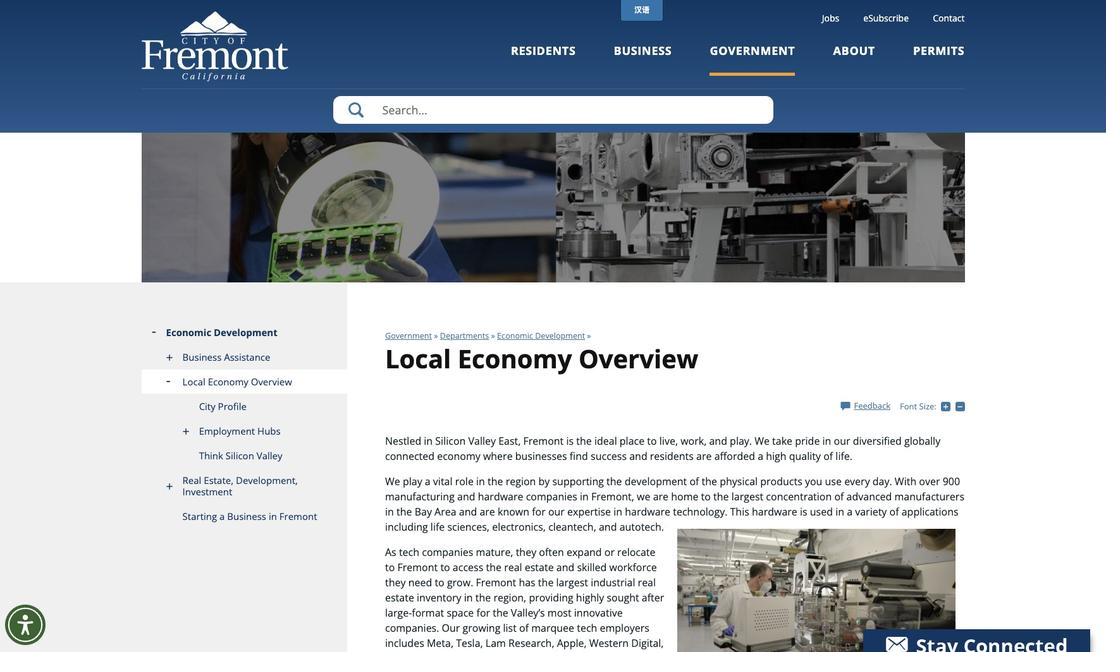 Task type: locate. For each thing, give the bounding box(es) containing it.
advanced
[[847, 490, 892, 504]]

to inside we play a vital role in the region by supporting the development of the physical products you use every day. with over 900 manufacturing and hardware companies in fremont, we are home to the largest concentration of advanced manufacturers in the bay area and are known for our expertise in hardware technology. this hardware is used in a variety of applications including life sciences, electronics, cleantech, and autotech.
[[701, 490, 711, 504]]

to left live,
[[647, 435, 657, 449]]

2 vertical spatial business
[[227, 511, 266, 523]]

0 horizontal spatial our
[[548, 506, 565, 520]]

in down development,
[[269, 511, 277, 523]]

the up providing
[[538, 577, 554, 590]]

0 vertical spatial silicon
[[436, 435, 466, 449]]

are down work,
[[697, 450, 712, 464]]

a inside nestled in silicon valley east, fremont is the ideal place to live, work, and play. we take pride in our diversified globally connected economy where businesses find success and residents are afforded a high quality of life.
[[758, 450, 764, 464]]

ingelheim,
[[483, 652, 532, 653]]

departments link
[[440, 331, 489, 342]]

0 vertical spatial companies
[[526, 490, 578, 504]]

largest up highly on the right bottom of the page
[[556, 577, 588, 590]]

0 horizontal spatial overview
[[251, 376, 292, 389]]

2 horizontal spatial business
[[614, 43, 672, 58]]

our up life.
[[834, 435, 851, 449]]

0 horizontal spatial companies
[[422, 546, 474, 560]]

estate up has
[[525, 561, 554, 575]]

jobs
[[822, 12, 840, 24]]

tech down innovative
[[577, 622, 598, 636]]

this
[[730, 506, 750, 520]]

estate up large-
[[385, 592, 414, 606]]

tesla,
[[456, 637, 483, 651]]

we left the take
[[755, 435, 770, 449]]

man working on advanced manufacturing machinery image
[[677, 530, 956, 653]]

live,
[[660, 435, 678, 449]]

assistance
[[224, 351, 270, 364]]

for up electronics,
[[532, 506, 546, 520]]

need
[[409, 577, 432, 590]]

of up home
[[690, 475, 699, 489]]

»
[[434, 331, 438, 342], [491, 331, 495, 342]]

real up after on the bottom right of page
[[638, 577, 656, 590]]

applications
[[902, 506, 959, 520]]

1 horizontal spatial for
[[532, 506, 546, 520]]

0 horizontal spatial are
[[480, 506, 495, 520]]

1 horizontal spatial is
[[800, 506, 808, 520]]

1 vertical spatial largest
[[556, 577, 588, 590]]

of right "variety"
[[890, 506, 899, 520]]

economic inside the "government » departments » economic development local economy overview"
[[497, 331, 533, 342]]

and down expertise
[[599, 521, 617, 535]]

1 vertical spatial government
[[385, 331, 432, 342]]

largest
[[732, 490, 764, 504], [556, 577, 588, 590]]

1 horizontal spatial they
[[516, 546, 537, 560]]

known
[[498, 506, 530, 520]]

0 horizontal spatial silicon
[[226, 450, 254, 463]]

1 horizontal spatial valley
[[469, 435, 496, 449]]

1 vertical spatial estate
[[385, 592, 414, 606]]

0 vertical spatial largest
[[732, 490, 764, 504]]

1 horizontal spatial silicon
[[436, 435, 466, 449]]

0 horizontal spatial development
[[214, 327, 278, 339]]

1 horizontal spatial economy
[[458, 342, 572, 377]]

0 horizontal spatial local
[[183, 376, 205, 389]]

east,
[[499, 435, 521, 449]]

0 horizontal spatial tech
[[399, 546, 420, 560]]

real up has
[[504, 561, 522, 575]]

think silicon valley
[[199, 450, 283, 463]]

economic right departments link
[[497, 331, 533, 342]]

0 vertical spatial business
[[614, 43, 672, 58]]

size:
[[920, 401, 937, 413]]

a left "variety"
[[847, 506, 853, 520]]

of
[[824, 450, 833, 464], [690, 475, 699, 489], [835, 490, 844, 504], [890, 506, 899, 520], [520, 622, 529, 636]]

companies down 'by'
[[526, 490, 578, 504]]

are for we
[[653, 490, 669, 504]]

business assistance link
[[141, 346, 347, 370]]

employment hubs link
[[141, 420, 347, 444]]

0 vertical spatial tech
[[399, 546, 420, 560]]

and down role
[[457, 490, 476, 504]]

space
[[447, 607, 474, 621]]

silicon up economy
[[436, 435, 466, 449]]

a
[[758, 450, 764, 464], [425, 475, 431, 489], [847, 506, 853, 520], [220, 511, 225, 523]]

0 vertical spatial our
[[834, 435, 851, 449]]

economic
[[166, 327, 211, 339], [497, 331, 533, 342]]

development
[[625, 475, 687, 489]]

the down mature,
[[486, 561, 502, 575]]

the left physical
[[702, 475, 718, 489]]

manufacturers
[[895, 490, 965, 504]]

largest inside as tech companies mature, they often expand or relocate to fremont to access the real estate and skilled workforce they need to grow. fremont has the largest industrial real estate inventory in the region, providing highly sought after large-format space for the valley's most innovative companies.  our growing list of marquee tech employers includes meta, tesla, lam research, apple, western digital, seagate, boehringer ingelheim, and thermofisher.
[[556, 577, 588, 590]]

0 vertical spatial government
[[710, 43, 796, 58]]

font size:
[[900, 401, 937, 413]]

a left high
[[758, 450, 764, 464]]

economic development
[[166, 327, 278, 339]]

stay connected image
[[864, 626, 1090, 653]]

- link
[[956, 401, 968, 412]]

0 horizontal spatial is
[[567, 435, 574, 449]]

1 vertical spatial we
[[385, 475, 400, 489]]

government
[[710, 43, 796, 58], [385, 331, 432, 342]]

city profile
[[199, 401, 247, 413]]

work,
[[681, 435, 707, 449]]

are up sciences,
[[480, 506, 495, 520]]

1 horizontal spatial largest
[[732, 490, 764, 504]]

quality
[[789, 450, 821, 464]]

fremont down development,
[[280, 511, 317, 523]]

1 horizontal spatial overview
[[579, 342, 699, 377]]

0 horizontal spatial business
[[183, 351, 222, 364]]

in right the used
[[836, 506, 845, 520]]

0 horizontal spatial government
[[385, 331, 432, 342]]

valley down hubs
[[257, 450, 283, 463]]

business for business assistance
[[183, 351, 222, 364]]

1 vertical spatial valley
[[257, 450, 283, 463]]

0 vertical spatial is
[[567, 435, 574, 449]]

thermofisher.
[[556, 652, 624, 653]]

for up growing
[[477, 607, 490, 621]]

fremont
[[524, 435, 564, 449], [280, 511, 317, 523], [398, 561, 438, 575], [476, 577, 516, 590]]

use
[[825, 475, 842, 489]]

1 horizontal spatial economic
[[497, 331, 533, 342]]

skilled
[[577, 561, 607, 575]]

the up list
[[493, 607, 509, 621]]

companies up access
[[422, 546, 474, 560]]

the up including in the bottom of the page
[[397, 506, 412, 520]]

relocate
[[618, 546, 656, 560]]

departments
[[440, 331, 489, 342]]

0 horizontal spatial »
[[434, 331, 438, 342]]

to up the technology.
[[701, 490, 711, 504]]

are down development
[[653, 490, 669, 504]]

after
[[642, 592, 665, 606]]

1 horizontal spatial we
[[755, 435, 770, 449]]

government inside the "government » departments » economic development local economy overview"
[[385, 331, 432, 342]]

our
[[834, 435, 851, 449], [548, 506, 565, 520]]

0 vertical spatial valley
[[469, 435, 496, 449]]

hardware down we
[[625, 506, 671, 520]]

1 horizontal spatial development
[[535, 331, 585, 342]]

real estate, development, investment
[[183, 475, 298, 499]]

1 vertical spatial business
[[183, 351, 222, 364]]

0 horizontal spatial hardware
[[478, 490, 524, 504]]

play.
[[730, 435, 752, 449]]

concentration
[[766, 490, 832, 504]]

hardware
[[478, 490, 524, 504], [625, 506, 671, 520], [752, 506, 798, 520]]

in up including in the bottom of the page
[[385, 506, 394, 520]]

in up space
[[464, 592, 473, 606]]

1 horizontal spatial are
[[653, 490, 669, 504]]

2 horizontal spatial are
[[697, 450, 712, 464]]

expand
[[567, 546, 602, 560]]

we inside we play a vital role in the region by supporting the development of the physical products you use every day. with over 900 manufacturing and hardware companies in fremont, we are home to the largest concentration of advanced manufacturers in the bay area and are known for our expertise in hardware technology. this hardware is used in a variety of applications including life sciences, electronics, cleantech, and autotech.
[[385, 475, 400, 489]]

in right pride
[[823, 435, 832, 449]]

and up 'afforded'
[[710, 435, 728, 449]]

a left vital
[[425, 475, 431, 489]]

» left departments link
[[434, 331, 438, 342]]

access
[[453, 561, 484, 575]]

government for government » departments » economic development local economy overview
[[385, 331, 432, 342]]

think
[[199, 450, 223, 463]]

1 horizontal spatial real
[[638, 577, 656, 590]]

local inside the "government » departments » economic development local economy overview"
[[385, 342, 451, 377]]

1 vertical spatial companies
[[422, 546, 474, 560]]

place
[[620, 435, 645, 449]]

1 vertical spatial tech
[[577, 622, 598, 636]]

valley inside nestled in silicon valley east, fremont is the ideal place to live, work, and play. we take pride in our diversified globally connected economy where businesses find success and residents are afforded a high quality of life.
[[469, 435, 496, 449]]

they left 'need'
[[385, 577, 406, 590]]

0 horizontal spatial government link
[[385, 331, 432, 342]]

largest up this
[[732, 490, 764, 504]]

1 horizontal spatial tech
[[577, 622, 598, 636]]

» right departments on the bottom
[[491, 331, 495, 342]]

1 horizontal spatial »
[[491, 331, 495, 342]]

manufacturing
[[385, 490, 455, 504]]

fremont up businesses
[[524, 435, 564, 449]]

1 vertical spatial silicon
[[226, 450, 254, 463]]

silicon down employment hubs at the bottom left
[[226, 450, 254, 463]]

mature,
[[476, 546, 513, 560]]

0 horizontal spatial largest
[[556, 577, 588, 590]]

is up the find
[[567, 435, 574, 449]]

autotech.
[[620, 521, 664, 535]]

fremont,
[[592, 490, 635, 504]]

vital
[[433, 475, 453, 489]]

1 vertical spatial are
[[653, 490, 669, 504]]

1 vertical spatial government link
[[385, 331, 432, 342]]

local
[[385, 342, 451, 377], [183, 376, 205, 389]]

our inside we play a vital role in the region by supporting the development of the physical products you use every day. with over 900 manufacturing and hardware companies in fremont, we are home to the largest concentration of advanced manufacturers in the bay area and are known for our expertise in hardware technology. this hardware is used in a variety of applications including life sciences, electronics, cleantech, and autotech.
[[548, 506, 565, 520]]

as
[[385, 546, 397, 560]]

are
[[697, 450, 712, 464], [653, 490, 669, 504], [480, 506, 495, 520]]

is inside we play a vital role in the region by supporting the development of the physical products you use every day. with over 900 manufacturing and hardware companies in fremont, we are home to the largest concentration of advanced manufacturers in the bay area and are known for our expertise in hardware technology. this hardware is used in a variety of applications including life sciences, electronics, cleantech, and autotech.
[[800, 506, 808, 520]]

has
[[519, 577, 536, 590]]

grow.
[[447, 577, 473, 590]]

hardware up known
[[478, 490, 524, 504]]

we left play
[[385, 475, 400, 489]]

format
[[412, 607, 444, 621]]

valley up where at left
[[469, 435, 496, 449]]

in up connected
[[424, 435, 433, 449]]

real
[[504, 561, 522, 575], [638, 577, 656, 590]]

silicon inside nestled in silicon valley east, fremont is the ideal place to live, work, and play. we take pride in our diversified globally connected economy where businesses find success and residents are afforded a high quality of life.
[[436, 435, 466, 449]]

1 horizontal spatial estate
[[525, 561, 554, 575]]

to inside nestled in silicon valley east, fremont is the ideal place to live, work, and play. we take pride in our diversified globally connected economy where businesses find success and residents are afforded a high quality of life.
[[647, 435, 657, 449]]

0 horizontal spatial they
[[385, 577, 406, 590]]

and down 'research,'
[[535, 652, 553, 653]]

0 horizontal spatial economic
[[166, 327, 211, 339]]

overview
[[579, 342, 699, 377], [251, 376, 292, 389]]

of right list
[[520, 622, 529, 636]]

tech right as
[[399, 546, 420, 560]]

nestled
[[385, 435, 422, 449]]

estate,
[[204, 475, 234, 487]]

1 horizontal spatial business
[[227, 511, 266, 523]]

they left the often
[[516, 546, 537, 560]]

1 horizontal spatial government link
[[710, 43, 796, 76]]

hardware down concentration
[[752, 506, 798, 520]]

and up sciences,
[[459, 506, 477, 520]]

1 vertical spatial is
[[800, 506, 808, 520]]

government link inside columnusercontrol3 main content
[[385, 331, 432, 342]]

economic up business assistance
[[166, 327, 211, 339]]

2 vertical spatial are
[[480, 506, 495, 520]]

business assistance
[[183, 351, 270, 364]]

as tech companies mature, they often expand or relocate to fremont to access the real estate and skilled workforce they need to grow. fremont has the largest industrial real estate inventory in the region, providing highly sought after large-format space for the valley's most innovative companies.  our growing list of marquee tech employers includes meta, tesla, lam research, apple, western digital, seagate, boehringer ingelheim, and thermofisher.
[[385, 546, 665, 653]]

+ link
[[942, 401, 956, 412]]

the left region, on the left of page
[[476, 592, 491, 606]]

1 vertical spatial our
[[548, 506, 565, 520]]

providing
[[529, 592, 574, 606]]

1 horizontal spatial local
[[385, 342, 451, 377]]

in up expertise
[[580, 490, 589, 504]]

0 horizontal spatial estate
[[385, 592, 414, 606]]

to up inventory
[[435, 577, 445, 590]]

0 horizontal spatial we
[[385, 475, 400, 489]]

0 vertical spatial we
[[755, 435, 770, 449]]

home
[[671, 490, 699, 504]]

1 vertical spatial for
[[477, 607, 490, 621]]

1 horizontal spatial companies
[[526, 490, 578, 504]]

0 vertical spatial real
[[504, 561, 522, 575]]

of left life.
[[824, 450, 833, 464]]

is down concentration
[[800, 506, 808, 520]]

the up fremont,
[[607, 475, 622, 489]]

1 horizontal spatial government
[[710, 43, 796, 58]]

development inside the "government » departments » economic development local economy overview"
[[535, 331, 585, 342]]

0 vertical spatial for
[[532, 506, 546, 520]]

and down place
[[630, 450, 648, 464]]

in inside as tech companies mature, they often expand or relocate to fremont to access the real estate and skilled workforce they need to grow. fremont has the largest industrial real estate inventory in the region, providing highly sought after large-format space for the valley's most innovative companies.  our growing list of marquee tech employers includes meta, tesla, lam research, apple, western digital, seagate, boehringer ingelheim, and thermofisher.
[[464, 592, 473, 606]]

region,
[[494, 592, 527, 606]]

our inside nestled in silicon valley east, fremont is the ideal place to live, work, and play. we take pride in our diversified globally connected economy where businesses find success and residents are afforded a high quality of life.
[[834, 435, 851, 449]]

in down fremont,
[[614, 506, 623, 520]]

local economy overview link
[[141, 370, 347, 395]]

diversified
[[853, 435, 902, 449]]

they
[[516, 546, 537, 560], [385, 577, 406, 590]]

digital,
[[632, 637, 664, 651]]

the up the find
[[577, 435, 592, 449]]

0 horizontal spatial for
[[477, 607, 490, 621]]

the down physical
[[714, 490, 729, 504]]

our up "cleantech,"
[[548, 506, 565, 520]]

1 horizontal spatial our
[[834, 435, 851, 449]]

jobs link
[[822, 12, 840, 24]]

0 vertical spatial are
[[697, 450, 712, 464]]

economy inside the "government » departments » economic development local economy overview"
[[458, 342, 572, 377]]

0 horizontal spatial valley
[[257, 450, 283, 463]]

are inside nestled in silicon valley east, fremont is the ideal place to live, work, and play. we take pride in our diversified globally connected economy where businesses find success and residents are afforded a high quality of life.
[[697, 450, 712, 464]]



Task type: vqa. For each thing, say whether or not it's contained in the screenshot.
the Districts
no



Task type: describe. For each thing, give the bounding box(es) containing it.
fremont inside nestled in silicon valley east, fremont is the ideal place to live, work, and play. we take pride in our diversified globally connected economy where businesses find success and residents are afforded a high quality of life.
[[524, 435, 564, 449]]

day.
[[873, 475, 893, 489]]

residents
[[511, 43, 576, 58]]

for inside we play a vital role in the region by supporting the development of the physical products you use every day. with over 900 manufacturing and hardware companies in fremont, we are home to the largest concentration of advanced manufacturers in the bay area and are known for our expertise in hardware technology. this hardware is used in a variety of applications including life sciences, electronics, cleantech, and autotech.
[[532, 506, 546, 520]]

pride
[[795, 435, 820, 449]]

boehringer
[[428, 652, 481, 653]]

city
[[199, 401, 216, 413]]

profile
[[218, 401, 247, 413]]

government for government
[[710, 43, 796, 58]]

are for residents
[[697, 450, 712, 464]]

local economy overview
[[183, 376, 292, 389]]

900
[[943, 475, 961, 489]]

fremont up 'need'
[[398, 561, 438, 575]]

ideal
[[595, 435, 617, 449]]

we
[[637, 490, 651, 504]]

cleantech,
[[549, 521, 597, 535]]

employment hubs
[[199, 425, 281, 438]]

employers
[[600, 622, 650, 636]]

high
[[766, 450, 787, 464]]

we inside nestled in silicon valley east, fremont is the ideal place to live, work, and play. we take pride in our diversified globally connected economy where businesses find success and residents are afforded a high quality of life.
[[755, 435, 770, 449]]

and down the often
[[557, 561, 575, 575]]

starting a business in fremont link
[[141, 505, 347, 530]]

is inside nestled in silicon valley east, fremont is the ideal place to live, work, and play. we take pride in our diversified globally connected economy where businesses find success and residents are afforded a high quality of life.
[[567, 435, 574, 449]]

to up grow.
[[441, 561, 450, 575]]

overview inside the "government » departments » economic development local economy overview"
[[579, 342, 699, 377]]

companies inside as tech companies mature, they often expand or relocate to fremont to access the real estate and skilled workforce they need to grow. fremont has the largest industrial real estate inventory in the region, providing highly sought after large-format space for the valley's most innovative companies.  our growing list of marquee tech employers includes meta, tesla, lam research, apple, western digital, seagate, boehringer ingelheim, and thermofisher.
[[422, 546, 474, 560]]

1 horizontal spatial hardware
[[625, 506, 671, 520]]

0 vertical spatial estate
[[525, 561, 554, 575]]

government » departments » economic development local economy overview
[[385, 331, 699, 377]]

companies.
[[385, 622, 439, 636]]

over
[[920, 475, 941, 489]]

sciences,
[[448, 521, 490, 535]]

area
[[435, 506, 457, 520]]

1 vertical spatial real
[[638, 577, 656, 590]]

afforded
[[715, 450, 756, 464]]

hubs
[[258, 425, 281, 438]]

image of worker looking through tool at computer chips and image of industrial machinery image
[[141, 133, 965, 283]]

industrial
[[591, 577, 636, 590]]

of inside nestled in silicon valley east, fremont is the ideal place to live, work, and play. we take pride in our diversified globally connected economy where businesses find success and residents are afforded a high quality of life.
[[824, 450, 833, 464]]

0 vertical spatial government link
[[710, 43, 796, 76]]

electronics,
[[492, 521, 546, 535]]

in right role
[[476, 475, 485, 489]]

fremont up region, on the left of page
[[476, 577, 516, 590]]

1 » from the left
[[434, 331, 438, 342]]

for inside as tech companies mature, they often expand or relocate to fremont to access the real estate and skilled workforce they need to grow. fremont has the largest industrial real estate inventory in the region, providing highly sought after large-format space for the valley's most innovative companies.  our growing list of marquee tech employers includes meta, tesla, lam research, apple, western digital, seagate, boehringer ingelheim, and thermofisher.
[[477, 607, 490, 621]]

the inside nestled in silicon valley east, fremont is the ideal place to live, work, and play. we take pride in our diversified globally connected economy where businesses find success and residents are afforded a high quality of life.
[[577, 435, 592, 449]]

success
[[591, 450, 627, 464]]

companies inside we play a vital role in the region by supporting the development of the physical products you use every day. with over 900 manufacturing and hardware companies in fremont, we are home to the largest concentration of advanced manufacturers in the bay area and are known for our expertise in hardware technology. this hardware is used in a variety of applications including life sciences, electronics, cleantech, and autotech.
[[526, 490, 578, 504]]

businesses
[[516, 450, 567, 464]]

most
[[548, 607, 572, 621]]

growing
[[463, 622, 501, 636]]

where
[[483, 450, 513, 464]]

western
[[590, 637, 629, 651]]

apple,
[[557, 637, 587, 651]]

of inside as tech companies mature, they often expand or relocate to fremont to access the real estate and skilled workforce they need to grow. fremont has the largest industrial real estate inventory in the region, providing highly sought after large-format space for the valley's most innovative companies.  our growing list of marquee tech employers includes meta, tesla, lam research, apple, western digital, seagate, boehringer ingelheim, and thermofisher.
[[520, 622, 529, 636]]

font
[[900, 401, 918, 413]]

permits
[[914, 43, 965, 58]]

role
[[455, 475, 474, 489]]

0 horizontal spatial economic development link
[[141, 321, 347, 346]]

large-
[[385, 607, 412, 621]]

Search text field
[[333, 96, 774, 124]]

economy
[[437, 450, 481, 464]]

city profile link
[[141, 395, 347, 420]]

of down the use on the bottom right of page
[[835, 490, 844, 504]]

to down as
[[385, 561, 395, 575]]

we play a vital role in the region by supporting the development of the physical products you use every day. with over 900 manufacturing and hardware companies in fremont, we are home to the largest concentration of advanced manufacturers in the bay area and are known for our expertise in hardware technology. this hardware is used in a variety of applications including life sciences, electronics, cleantech, and autotech.
[[385, 475, 965, 535]]

technology.
[[673, 506, 728, 520]]

development,
[[236, 475, 298, 487]]

columnusercontrol3 main content
[[347, 283, 968, 653]]

products
[[761, 475, 803, 489]]

or
[[605, 546, 615, 560]]

includes
[[385, 637, 424, 651]]

marquee
[[532, 622, 575, 636]]

contact link
[[933, 12, 965, 24]]

esubscribe link
[[864, 12, 909, 24]]

employment
[[199, 425, 255, 438]]

bay
[[415, 506, 432, 520]]

innovative
[[574, 607, 623, 621]]

with
[[895, 475, 917, 489]]

list
[[503, 622, 517, 636]]

workforce
[[610, 561, 657, 575]]

2 horizontal spatial hardware
[[752, 506, 798, 520]]

variety
[[856, 506, 887, 520]]

largest inside we play a vital role in the region by supporting the development of the physical products you use every day. with over 900 manufacturing and hardware companies in fremont, we are home to the largest concentration of advanced manufacturers in the bay area and are known for our expertise in hardware technology. this hardware is used in a variety of applications including life sciences, electronics, cleantech, and autotech.
[[732, 490, 764, 504]]

region
[[506, 475, 536, 489]]

including
[[385, 521, 428, 535]]

highly
[[576, 592, 604, 606]]

starting
[[183, 511, 217, 523]]

a right starting
[[220, 511, 225, 523]]

you
[[805, 475, 823, 489]]

2 » from the left
[[491, 331, 495, 342]]

by
[[539, 475, 550, 489]]

1 vertical spatial they
[[385, 577, 406, 590]]

physical
[[720, 475, 758, 489]]

feedback
[[854, 401, 891, 412]]

think silicon valley link
[[141, 444, 347, 469]]

0 horizontal spatial economy
[[208, 376, 249, 389]]

used
[[810, 506, 833, 520]]

the down where at left
[[488, 475, 503, 489]]

permits link
[[914, 43, 965, 76]]

0 horizontal spatial real
[[504, 561, 522, 575]]

about link
[[834, 43, 876, 76]]

feedback link
[[841, 401, 891, 412]]

real estate, development, investment link
[[141, 469, 347, 505]]

0 vertical spatial they
[[516, 546, 537, 560]]

connected
[[385, 450, 435, 464]]

about
[[834, 43, 876, 58]]

font size: link
[[900, 401, 937, 413]]

business link
[[614, 43, 672, 76]]

nestled in silicon valley east, fremont is the ideal place to live, work, and play. we take pride in our diversified globally connected economy where businesses find success and residents are afforded a high quality of life.
[[385, 435, 941, 464]]

business for business
[[614, 43, 672, 58]]

1 horizontal spatial economic development link
[[497, 331, 585, 342]]



